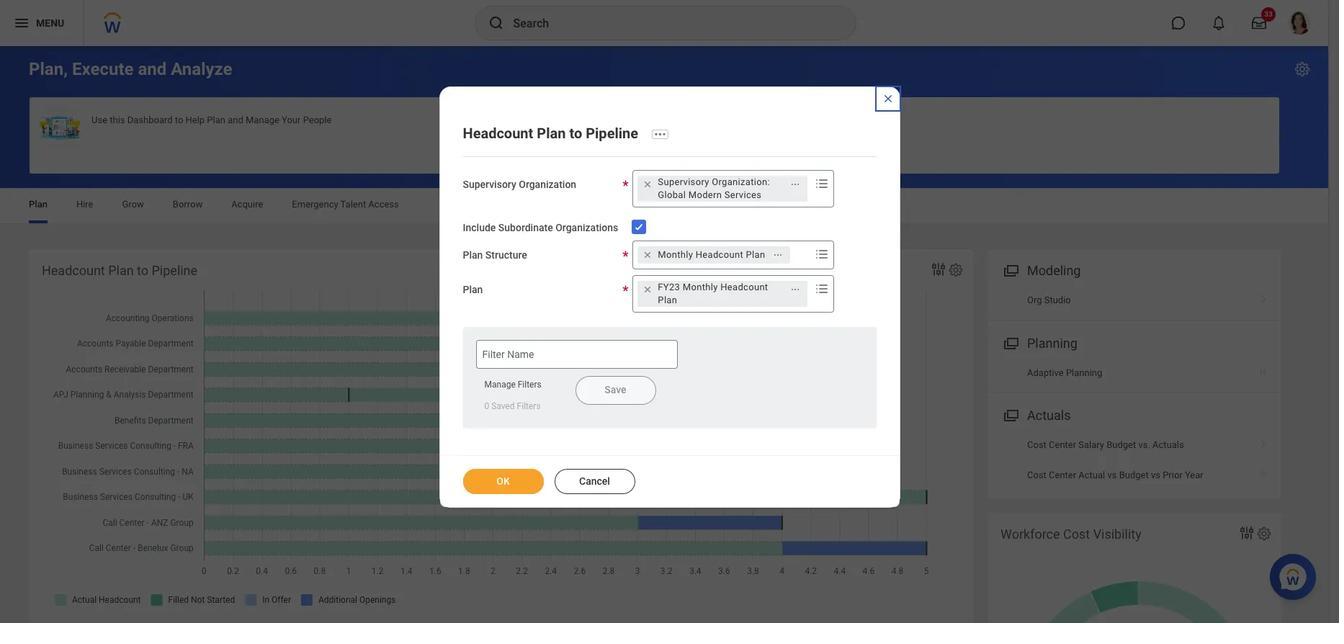 Task type: vqa. For each thing, say whether or not it's contained in the screenshot.


Task type: describe. For each thing, give the bounding box(es) containing it.
configure this page image
[[1294, 61, 1311, 78]]

center for actual
[[1049, 469, 1076, 480]]

grow
[[122, 199, 144, 210]]

hire
[[76, 199, 93, 210]]

manage filters
[[484, 380, 541, 390]]

menu group image for modeling
[[1001, 260, 1020, 279]]

inbox large image
[[1252, 16, 1266, 30]]

monthly headcount plan, press delete to clear value. option
[[638, 247, 791, 264]]

supervisory organization: global modern services
[[658, 176, 770, 200]]

org studio link
[[988, 285, 1282, 315]]

adaptive planning
[[1027, 367, 1102, 378]]

notifications large image
[[1212, 16, 1226, 30]]

headcount plan to pipeline inside "dialog"
[[463, 124, 638, 142]]

structure
[[485, 250, 527, 261]]

plan,
[[29, 59, 68, 79]]

1 vertical spatial actuals
[[1153, 440, 1184, 450]]

fy23 monthly headcount plan
[[658, 282, 768, 306]]

chevron right image for cost center actual vs budget vs prior year
[[1254, 464, 1273, 479]]

actual
[[1079, 469, 1105, 480]]

to inside "dialog"
[[569, 124, 582, 142]]

plan up fy23 monthly headcount plan, press delete to clear value. option
[[746, 250, 765, 260]]

headcount plan to pipeline dialog
[[439, 86, 900, 508]]

monthly headcount plan
[[658, 250, 765, 260]]

cancel button
[[554, 469, 635, 494]]

menu group image for actuals
[[1001, 405, 1020, 424]]

saved
[[491, 401, 515, 411]]

headcount inside "fy23 monthly headcount plan"
[[720, 282, 768, 293]]

related actions image for plan structure
[[773, 250, 783, 260]]

headcount up supervisory organization
[[463, 124, 533, 142]]

use this dashboard to help plan and manage your people button
[[30, 97, 1279, 174]]

related actions image for plan
[[790, 285, 801, 295]]

people
[[303, 115, 332, 125]]

cancel
[[579, 475, 610, 487]]

plan left hire
[[29, 199, 47, 210]]

0 vertical spatial planning
[[1027, 335, 1077, 350]]

0 horizontal spatial to
[[137, 263, 148, 278]]

1 vs from the left
[[1108, 469, 1117, 480]]

center for salary
[[1049, 440, 1076, 450]]

workforce
[[1001, 527, 1060, 542]]

Filter Name text field
[[476, 340, 677, 369]]

cost for cost center salary budget vs. actuals
[[1027, 440, 1047, 450]]

access
[[368, 199, 399, 210]]

pipeline inside "dialog"
[[586, 124, 638, 142]]

ok
[[497, 475, 510, 487]]

fy23
[[658, 282, 680, 293]]

0 saved filters button
[[476, 397, 547, 415]]

workforce cost visibility element
[[988, 513, 1282, 623]]

help
[[186, 115, 205, 125]]

organization:
[[712, 176, 770, 187]]

subordinate
[[498, 222, 553, 233]]

ext link image
[[1258, 362, 1273, 376]]

this
[[110, 115, 125, 125]]

modeling
[[1027, 263, 1081, 278]]

manage inside headcount plan to pipeline "dialog"
[[484, 380, 516, 390]]

manage inside button
[[246, 115, 279, 125]]

filters inside popup button
[[517, 401, 541, 411]]

2 vertical spatial cost
[[1063, 527, 1090, 542]]

talent
[[340, 199, 366, 210]]

search image
[[487, 14, 505, 32]]

tab list inside plan, execute and analyze main content
[[14, 189, 1314, 223]]

ok button
[[463, 469, 544, 494]]

monthly headcount plan element
[[658, 249, 765, 262]]

cost center actual vs budget vs prior year link
[[988, 460, 1282, 490]]

modern
[[688, 189, 722, 200]]

studio
[[1044, 295, 1071, 306]]

emergency
[[292, 199, 338, 210]]

plan down plan structure
[[463, 284, 483, 296]]

headcount plan to pipeline link
[[463, 124, 638, 142]]

your
[[282, 115, 301, 125]]

x small image
[[641, 177, 655, 191]]

related actions image
[[790, 179, 801, 189]]

global
[[658, 189, 686, 200]]

emergency talent access
[[292, 199, 399, 210]]

0 saved filters
[[484, 401, 541, 411]]

close headcount plan to pipeline image
[[882, 93, 894, 104]]

0 horizontal spatial actuals
[[1027, 408, 1071, 423]]

supervisory organization: global modern services, press delete to clear value. option
[[638, 176, 808, 201]]

salary
[[1079, 440, 1104, 450]]



Task type: locate. For each thing, give the bounding box(es) containing it.
headcount plan to pipeline
[[463, 124, 638, 142], [42, 263, 197, 278]]

plan down the grow
[[108, 263, 134, 278]]

related actions image inside monthly headcount plan, press delete to clear value. option
[[773, 250, 783, 260]]

organization
[[519, 178, 576, 190]]

x small image for plan
[[641, 283, 655, 297]]

adaptive planning link
[[988, 358, 1282, 388]]

0 vertical spatial pipeline
[[586, 124, 638, 142]]

visibility
[[1093, 527, 1142, 542]]

to inside button
[[175, 115, 183, 125]]

actuals down adaptive
[[1027, 408, 1071, 423]]

0 vertical spatial prompts image
[[814, 175, 831, 192]]

1 vertical spatial pipeline
[[152, 263, 197, 278]]

0 horizontal spatial headcount plan to pipeline
[[42, 263, 197, 278]]

1 vertical spatial planning
[[1066, 367, 1102, 378]]

1 vertical spatial manage
[[484, 380, 516, 390]]

plan
[[207, 115, 225, 125], [537, 124, 566, 142], [29, 199, 47, 210], [463, 250, 483, 261], [746, 250, 765, 260], [108, 263, 134, 278], [463, 284, 483, 296], [658, 295, 677, 306]]

0 horizontal spatial pipeline
[[152, 263, 197, 278]]

monthly up the 'fy23'
[[658, 250, 693, 260]]

chevron right image for cost center salary budget vs. actuals
[[1254, 434, 1273, 449]]

menu group image
[[1001, 260, 1020, 279], [1001, 332, 1020, 352], [1001, 405, 1020, 424]]

prior
[[1163, 469, 1183, 480]]

0 vertical spatial actuals
[[1027, 408, 1071, 423]]

2 vertical spatial menu group image
[[1001, 405, 1020, 424]]

2 center from the top
[[1049, 469, 1076, 480]]

plan, execute and analyze main content
[[0, 46, 1328, 623]]

prompts image
[[814, 281, 831, 298]]

0 vertical spatial chevron right image
[[1254, 434, 1273, 449]]

actuals
[[1027, 408, 1071, 423], [1153, 440, 1184, 450]]

budget left the vs.
[[1107, 440, 1136, 450]]

1 horizontal spatial related actions image
[[790, 285, 801, 295]]

1 vertical spatial related actions image
[[790, 285, 801, 295]]

organizations
[[556, 222, 618, 233]]

tab list
[[14, 189, 1314, 223]]

cost for cost center actual vs budget vs prior year
[[1027, 469, 1047, 480]]

and inside use this dashboard to help plan and manage your people button
[[228, 115, 243, 125]]

manage left your
[[246, 115, 279, 125]]

1 vertical spatial filters
[[517, 401, 541, 411]]

filters up 0 saved filters
[[518, 380, 541, 390]]

1 vertical spatial budget
[[1119, 469, 1149, 480]]

cost left visibility
[[1063, 527, 1090, 542]]

0 saved filters link
[[484, 401, 541, 411]]

supervisory organization: global modern services element
[[658, 176, 783, 201]]

x small image inside monthly headcount plan, press delete to clear value. option
[[641, 248, 655, 263]]

acquire
[[231, 199, 263, 210]]

center
[[1049, 440, 1076, 450], [1049, 469, 1076, 480]]

0
[[484, 401, 489, 411]]

workforce cost visibility
[[1001, 527, 1142, 542]]

plan, execute and analyze
[[29, 59, 232, 79]]

filters
[[518, 380, 541, 390], [517, 401, 541, 411]]

1 vertical spatial monthly
[[683, 282, 718, 293]]

chevron right image
[[1254, 290, 1273, 304]]

plan down include
[[463, 250, 483, 261]]

0 vertical spatial related actions image
[[773, 250, 783, 260]]

1 vertical spatial x small image
[[641, 283, 655, 297]]

and left analyze
[[138, 59, 167, 79]]

headcount
[[463, 124, 533, 142], [696, 250, 743, 260], [42, 263, 105, 278], [720, 282, 768, 293]]

1 horizontal spatial manage
[[484, 380, 516, 390]]

execute
[[72, 59, 134, 79]]

1 menu group image from the top
[[1001, 260, 1020, 279]]

org studio
[[1027, 295, 1071, 306]]

menu group image for planning
[[1001, 332, 1020, 352]]

0 vertical spatial and
[[138, 59, 167, 79]]

manage filters link
[[484, 380, 541, 390]]

headcount down monthly headcount plan, press delete to clear value. option
[[720, 282, 768, 293]]

0 vertical spatial center
[[1049, 440, 1076, 450]]

dashboard
[[127, 115, 173, 125]]

include
[[463, 222, 496, 233]]

year
[[1185, 469, 1203, 480]]

filters right saved
[[517, 401, 541, 411]]

prompts image
[[814, 175, 831, 192], [814, 246, 831, 263]]

include subordinate organizations
[[463, 222, 618, 233]]

supervisory up global
[[658, 176, 709, 187]]

pipeline
[[586, 124, 638, 142], [152, 263, 197, 278]]

fy23 monthly headcount plan element
[[658, 281, 783, 307]]

1 center from the top
[[1049, 440, 1076, 450]]

1 prompts image from the top
[[814, 175, 831, 192]]

1 vertical spatial menu group image
[[1001, 332, 1020, 352]]

and
[[138, 59, 167, 79], [228, 115, 243, 125]]

vs right "actual"
[[1108, 469, 1117, 480]]

supervisory for supervisory organization
[[463, 178, 516, 190]]

0 horizontal spatial manage
[[246, 115, 279, 125]]

0 vertical spatial manage
[[246, 115, 279, 125]]

0 vertical spatial headcount plan to pipeline
[[463, 124, 638, 142]]

chevron right image inside cost center salary budget vs. actuals link
[[1254, 434, 1273, 449]]

1 vertical spatial chevron right image
[[1254, 464, 1273, 479]]

1 vertical spatial center
[[1049, 469, 1076, 480]]

2 vs from the left
[[1151, 469, 1160, 480]]

2 x small image from the top
[[641, 283, 655, 297]]

related actions image
[[773, 250, 783, 260], [790, 285, 801, 295]]

to left help
[[175, 115, 183, 125]]

plan inside button
[[207, 115, 225, 125]]

chevron right image
[[1254, 434, 1273, 449], [1254, 464, 1273, 479]]

to up organization
[[569, 124, 582, 142]]

0 vertical spatial filters
[[518, 380, 541, 390]]

center left salary
[[1049, 440, 1076, 450]]

supervisory inside supervisory organization: global modern services
[[658, 176, 709, 187]]

prompts image for plan structure
[[814, 246, 831, 263]]

0 vertical spatial cost
[[1027, 440, 1047, 450]]

0 horizontal spatial vs
[[1108, 469, 1117, 480]]

center left "actual"
[[1049, 469, 1076, 480]]

org
[[1027, 295, 1042, 306]]

related actions image inside fy23 monthly headcount plan, press delete to clear value. option
[[790, 285, 801, 295]]

cost center actual vs budget vs prior year
[[1027, 469, 1203, 480]]

cost left "actual"
[[1027, 469, 1047, 480]]

supervisory up include
[[463, 178, 516, 190]]

and right help
[[228, 115, 243, 125]]

actuals right the vs.
[[1153, 440, 1184, 450]]

list containing cost center salary budget vs. actuals
[[988, 430, 1282, 490]]

manage
[[246, 115, 279, 125], [484, 380, 516, 390]]

headcount plan to pipeline down the grow
[[42, 263, 197, 278]]

2 chevron right image from the top
[[1254, 464, 1273, 479]]

1 horizontal spatial supervisory
[[658, 176, 709, 187]]

1 vertical spatial prompts image
[[814, 246, 831, 263]]

manage up saved
[[484, 380, 516, 390]]

list inside plan, execute and analyze main content
[[988, 430, 1282, 490]]

headcount plan to pipeline element
[[29, 249, 973, 623]]

related actions image left prompts image
[[790, 285, 801, 295]]

budget down cost center salary budget vs. actuals link
[[1119, 469, 1149, 480]]

2 menu group image from the top
[[1001, 332, 1020, 352]]

vs.
[[1138, 440, 1150, 450]]

2 horizontal spatial to
[[569, 124, 582, 142]]

1 vertical spatial headcount plan to pipeline
[[42, 263, 197, 278]]

prompts image for supervisory organization
[[814, 175, 831, 192]]

0 horizontal spatial related actions image
[[773, 250, 783, 260]]

analyze
[[171, 59, 232, 79]]

1 horizontal spatial pipeline
[[586, 124, 638, 142]]

use
[[91, 115, 107, 125]]

banner
[[0, 0, 1328, 46]]

prompts image up prompts image
[[814, 246, 831, 263]]

0 horizontal spatial supervisory
[[463, 178, 516, 190]]

2 prompts image from the top
[[814, 246, 831, 263]]

headcount plan to pipeline up organization
[[463, 124, 638, 142]]

borrow
[[173, 199, 203, 210]]

vs left prior
[[1151, 469, 1160, 480]]

plan right help
[[207, 115, 225, 125]]

profile logan mcneil element
[[1279, 7, 1320, 39]]

1 vertical spatial cost
[[1027, 469, 1047, 480]]

to
[[175, 115, 183, 125], [569, 124, 582, 142], [137, 263, 148, 278]]

1 chevron right image from the top
[[1254, 434, 1273, 449]]

list
[[988, 430, 1282, 490]]

headcount up the 'fy23 monthly headcount plan' element
[[696, 250, 743, 260]]

plan inside "fy23 monthly headcount plan"
[[658, 295, 677, 306]]

x small image inside fy23 monthly headcount plan, press delete to clear value. option
[[641, 283, 655, 297]]

0 vertical spatial menu group image
[[1001, 260, 1020, 279]]

budget
[[1107, 440, 1136, 450], [1119, 469, 1149, 480]]

plan down the 'fy23'
[[658, 295, 677, 306]]

cost center salary budget vs. actuals link
[[988, 430, 1282, 460]]

cost
[[1027, 440, 1047, 450], [1027, 469, 1047, 480], [1063, 527, 1090, 542]]

headcount down hire
[[42, 263, 105, 278]]

x small image left the 'fy23'
[[641, 283, 655, 297]]

x small image
[[641, 248, 655, 263], [641, 283, 655, 297]]

0 vertical spatial x small image
[[641, 248, 655, 263]]

prompts image right related actions icon
[[814, 175, 831, 192]]

1 x small image from the top
[[641, 248, 655, 263]]

plan structure
[[463, 250, 527, 261]]

monthly
[[658, 250, 693, 260], [683, 282, 718, 293]]

tab list containing plan
[[14, 189, 1314, 223]]

check small image
[[631, 218, 648, 235]]

monthly right the 'fy23'
[[683, 282, 718, 293]]

1 horizontal spatial to
[[175, 115, 183, 125]]

related actions image right monthly headcount plan element
[[773, 250, 783, 260]]

supervisory
[[658, 176, 709, 187], [463, 178, 516, 190]]

fy23 monthly headcount plan, press delete to clear value. option
[[638, 281, 808, 307]]

0 vertical spatial budget
[[1107, 440, 1136, 450]]

headcount inside plan, execute and analyze main content
[[42, 263, 105, 278]]

1 horizontal spatial actuals
[[1153, 440, 1184, 450]]

planning right adaptive
[[1066, 367, 1102, 378]]

planning
[[1027, 335, 1077, 350], [1066, 367, 1102, 378]]

services
[[725, 189, 762, 200]]

supervisory for supervisory organization: global modern services
[[658, 176, 709, 187]]

plan up organization
[[537, 124, 566, 142]]

supervisory organization
[[463, 178, 576, 190]]

headcount plan to pipeline inside plan, execute and analyze main content
[[42, 263, 197, 278]]

1 vertical spatial and
[[228, 115, 243, 125]]

adaptive
[[1027, 367, 1064, 378]]

1 horizontal spatial vs
[[1151, 469, 1160, 480]]

to down the grow
[[137, 263, 148, 278]]

3 menu group image from the top
[[1001, 405, 1020, 424]]

monthly inside "fy23 monthly headcount plan"
[[683, 282, 718, 293]]

x small image down check small icon
[[641, 248, 655, 263]]

cost center salary budget vs. actuals
[[1027, 440, 1184, 450]]

pipeline inside plan, execute and analyze main content
[[152, 263, 197, 278]]

1 horizontal spatial headcount plan to pipeline
[[463, 124, 638, 142]]

cost left salary
[[1027, 440, 1047, 450]]

0 vertical spatial monthly
[[658, 250, 693, 260]]

0 horizontal spatial and
[[138, 59, 167, 79]]

use this dashboard to help plan and manage your people
[[91, 115, 332, 125]]

planning up adaptive
[[1027, 335, 1077, 350]]

x small image for plan structure
[[641, 248, 655, 263]]

chevron right image inside cost center actual vs budget vs prior year link
[[1254, 464, 1273, 479]]

vs
[[1108, 469, 1117, 480], [1151, 469, 1160, 480]]

1 horizontal spatial and
[[228, 115, 243, 125]]



